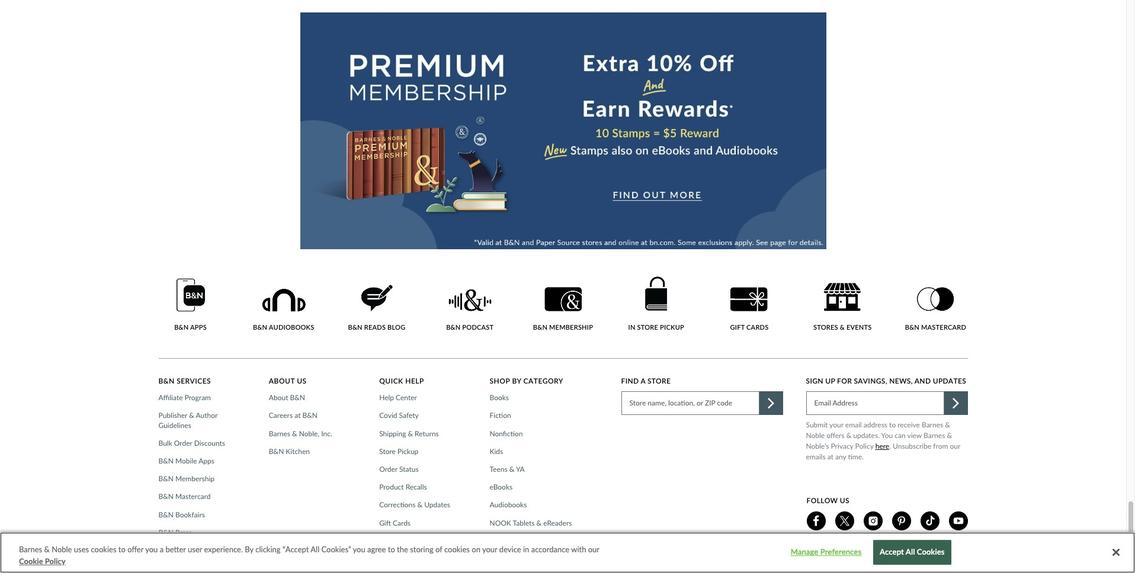 Task type: vqa. For each thing, say whether or not it's contained in the screenshot.


Task type: locate. For each thing, give the bounding box(es) containing it.
b&n for b&n kitchen
[[269, 447, 284, 456]]

0 horizontal spatial at
[[295, 412, 301, 421]]

policy
[[856, 442, 874, 451], [45, 557, 66, 566]]

a left better
[[160, 545, 164, 555]]

1 horizontal spatial your
[[830, 421, 844, 430]]

store
[[637, 323, 659, 331]]

0 horizontal spatial noble
[[52, 545, 72, 555]]

b&n mastercard link
[[904, 287, 968, 331]]

b&n for b&n apps
[[174, 323, 189, 331]]

store
[[648, 377, 671, 386], [379, 447, 396, 456]]

all right 'accept' at bottom right
[[906, 548, 915, 558]]

cookie policy link
[[19, 556, 66, 568]]

policy inside barnes & noble uses cookies to offer you a better user experience. by clicking "accept all cookies" you agree to the storing of cookies on your device in accordance with our cookie policy
[[45, 557, 66, 566]]

the
[[397, 545, 408, 555]]

0 horizontal spatial store
[[379, 447, 396, 456]]

preferences
[[821, 548, 862, 558]]

1 horizontal spatial help
[[406, 377, 424, 386]]

our right from on the right bottom of the page
[[950, 442, 961, 451]]

books link
[[490, 394, 513, 403]]

status
[[399, 465, 419, 474]]

kitchen
[[286, 447, 310, 456]]

you
[[882, 432, 893, 441]]

unsubscribe
[[893, 442, 932, 451]]

order right bulk
[[174, 439, 192, 448]]

any time.
[[836, 453, 864, 462]]

0 horizontal spatial cookies
[[91, 545, 116, 555]]

b&n for b&n reads blog
[[348, 323, 363, 331]]

0 horizontal spatial you
[[145, 545, 158, 555]]

to left the
[[388, 545, 395, 555]]

b&n for b&n mastercard
[[159, 493, 174, 502]]

in
[[523, 545, 529, 555]]

1 horizontal spatial store
[[648, 377, 671, 386]]

storing
[[410, 545, 434, 555]]

product
[[379, 483, 404, 492]]

b&n down us
[[290, 394, 305, 403]]

b&n left the apps
[[174, 323, 189, 331]]

ebooks
[[490, 483, 513, 492]]

better
[[166, 545, 186, 555]]

membership
[[549, 323, 593, 331]]

b&n left membership
[[533, 323, 548, 331]]

help down quick
[[379, 394, 394, 403]]

your inside submit your email address to receive barnes & noble offers & updates. you can view barnes & noble's privacy policy
[[830, 421, 844, 430]]

cookies right of
[[444, 545, 470, 555]]

1 horizontal spatial policy
[[856, 442, 874, 451]]

1 vertical spatial your
[[482, 545, 498, 555]]

membership
[[175, 475, 215, 484]]

order up product
[[379, 465, 398, 474]]

at right careers
[[295, 412, 301, 421]]

your right 'on' at the bottom of the page
[[482, 545, 498, 555]]

affiliate
[[159, 394, 183, 403]]

"accept
[[283, 545, 309, 555]]

store inside "link"
[[379, 447, 396, 456]]

0 vertical spatial your
[[830, 421, 844, 430]]

bulk order discounts
[[159, 439, 225, 448]]

0 horizontal spatial policy
[[45, 557, 66, 566]]

1 horizontal spatial noble
[[806, 432, 825, 441]]

barnes down careers
[[269, 430, 290, 438]]

b&n down bulk
[[159, 457, 174, 466]]

a
[[641, 377, 646, 386], [160, 545, 164, 555]]

quick help
[[379, 377, 424, 386]]

user
[[188, 545, 202, 555]]

updates
[[933, 377, 967, 386]]

1 vertical spatial policy
[[45, 557, 66, 566]]

0 vertical spatial our
[[950, 442, 961, 451]]

b&n left reads
[[348, 323, 363, 331]]

1 horizontal spatial you
[[353, 545, 366, 555]]

barnes & noble, inc. link
[[269, 430, 336, 439]]

mastercard
[[922, 323, 967, 331]]

your up offers
[[830, 421, 844, 430]]

careers at b&n link
[[269, 412, 321, 421]]

Please complete this field to find a store text field
[[621, 392, 760, 416]]

b&n membership
[[159, 475, 215, 484]]

b&n left audiobooks
[[253, 323, 267, 331]]

1 vertical spatial a
[[160, 545, 164, 555]]

b&n up b&n press
[[159, 511, 174, 520]]

0 vertical spatial policy
[[856, 442, 874, 451]]

our inside barnes & noble uses cookies to offer you a better user experience. by clicking "accept all cookies" you agree to the storing of cookies on your device in accordance with our cookie policy
[[588, 545, 600, 555]]

b&n membership link
[[159, 475, 218, 484]]

our inside . unsubscribe from our emails at                         any time.
[[950, 442, 961, 451]]

about
[[269, 377, 295, 386], [269, 394, 288, 403]]

b&n services
[[159, 377, 211, 386]]

2 about from the top
[[269, 394, 288, 403]]

&
[[840, 323, 845, 331], [189, 412, 194, 421], [946, 421, 951, 430], [292, 430, 297, 438], [408, 430, 413, 438], [847, 432, 852, 441], [947, 432, 952, 441], [510, 465, 515, 474], [418, 501, 423, 510], [537, 519, 542, 528], [44, 545, 50, 555]]

b&n up b&n mastercard
[[159, 475, 174, 484]]

0 vertical spatial a
[[641, 377, 646, 386]]

1 about from the top
[[269, 377, 295, 386]]

1 horizontal spatial all
[[906, 548, 915, 558]]

2 cookies from the left
[[444, 545, 470, 555]]

noble left uses
[[52, 545, 72, 555]]

0 vertical spatial about
[[269, 377, 295, 386]]

barnes & noble uses cookies to offer you a better user experience. by clicking "accept all cookies" you agree to the storing of cookies on your device in accordance with our cookie policy
[[19, 545, 600, 566]]

about up careers
[[269, 394, 288, 403]]

b&n audiobooks
[[253, 323, 314, 331]]

to left offer
[[118, 545, 126, 555]]

0 horizontal spatial order
[[174, 439, 192, 448]]

0 horizontal spatial your
[[482, 545, 498, 555]]

b&n kitchen link
[[269, 447, 314, 457]]

1 vertical spatial noble
[[52, 545, 72, 555]]

kids
[[490, 447, 503, 456]]

ereaders
[[544, 519, 572, 528]]

stores & events link
[[811, 283, 875, 331]]

1 vertical spatial about
[[269, 394, 288, 403]]

press
[[175, 529, 192, 537]]

1 horizontal spatial our
[[950, 442, 961, 451]]

0 vertical spatial noble
[[806, 432, 825, 441]]

mastercard
[[175, 493, 211, 502]]

bulk order discounts link
[[159, 439, 229, 449]]

b&n for b&n services
[[159, 377, 175, 386]]

all
[[311, 545, 320, 555], [906, 548, 915, 558]]

noble down submit
[[806, 432, 825, 441]]

b&n left mastercard
[[906, 323, 920, 331]]

store down shipping
[[379, 447, 396, 456]]

policy down updates.
[[856, 442, 874, 451]]

1 horizontal spatial cookies
[[444, 545, 470, 555]]

store right find
[[648, 377, 671, 386]]

1 vertical spatial our
[[588, 545, 600, 555]]

noble
[[806, 432, 825, 441], [52, 545, 72, 555]]

discounts
[[194, 439, 225, 448]]

product recalls link
[[379, 483, 431, 493]]

help up 'center'
[[406, 377, 424, 386]]

store pickup
[[379, 447, 419, 456]]

to up you
[[890, 421, 896, 430]]

privacy
[[831, 442, 854, 451]]

1 cookies from the left
[[91, 545, 116, 555]]

b&n left kitchen
[[269, 447, 284, 456]]

you right offer
[[145, 545, 158, 555]]

publisher & author guidelines link
[[159, 412, 253, 431]]

0 horizontal spatial help
[[379, 394, 394, 403]]

b&n for b&n mobile apps
[[159, 457, 174, 466]]

order status
[[379, 465, 419, 474]]

b&n up b&n bookfairs
[[159, 493, 174, 502]]

b&n inside 'link'
[[159, 511, 174, 520]]

you left the agree
[[353, 545, 366, 555]]

2 horizontal spatial to
[[890, 421, 896, 430]]

nonfiction link
[[490, 430, 527, 439]]

manage preferences
[[791, 548, 862, 558]]

b&n mastercard link
[[159, 493, 214, 502]]

b&n for b&n membership
[[533, 323, 548, 331]]

noble inside submit your email address to receive barnes & noble offers & updates. you can view barnes & noble's privacy policy
[[806, 432, 825, 441]]

1 vertical spatial help
[[379, 394, 394, 403]]

advertisement element
[[300, 12, 827, 249]]

b&n membership
[[533, 323, 593, 331]]

b&n left the podcast
[[446, 323, 461, 331]]

gift
[[379, 519, 391, 528]]

noble inside barnes & noble uses cookies to offer you a better user experience. by clicking "accept all cookies" you agree to the storing of cookies on your device in accordance with our cookie policy
[[52, 545, 72, 555]]

covid safety link
[[379, 412, 422, 421]]

your inside barnes & noble uses cookies to offer you a better user experience. by clicking "accept all cookies" you agree to the storing of cookies on your device in accordance with our cookie policy
[[482, 545, 498, 555]]

b&n left press
[[159, 529, 174, 537]]

1 horizontal spatial a
[[641, 377, 646, 386]]

policy right cookie
[[45, 557, 66, 566]]

0 horizontal spatial all
[[311, 545, 320, 555]]

barnes up cookie
[[19, 545, 42, 555]]

us
[[840, 497, 850, 506]]

0 vertical spatial order
[[174, 439, 192, 448]]

author
[[196, 412, 218, 421]]

accept
[[880, 548, 904, 558]]

1 vertical spatial at
[[828, 453, 834, 462]]

all inside barnes & noble uses cookies to offer you a better user experience. by clicking "accept all cookies" you agree to the storing of cookies on your device in accordance with our cookie policy
[[311, 545, 320, 555]]

at right emails
[[828, 453, 834, 462]]

1 horizontal spatial at
[[828, 453, 834, 462]]

gift
[[731, 323, 745, 331]]

b&n podcast link
[[438, 289, 502, 331]]

shop by category
[[490, 377, 564, 386]]

a right find
[[641, 377, 646, 386]]

offers
[[827, 432, 845, 441]]

b&n up noble, inc.
[[303, 412, 318, 421]]

all right "accept at left
[[311, 545, 320, 555]]

b&n reads blog
[[348, 323, 406, 331]]

Please complete this field text field
[[806, 392, 944, 416]]

b&n up affiliate
[[159, 377, 175, 386]]

cookies right uses
[[91, 545, 116, 555]]

accordance
[[531, 545, 570, 555]]

our right with
[[588, 545, 600, 555]]

receive
[[898, 421, 920, 430]]

1 vertical spatial order
[[379, 465, 398, 474]]

0 vertical spatial help
[[406, 377, 424, 386]]

0 horizontal spatial our
[[588, 545, 600, 555]]

1 vertical spatial store
[[379, 447, 396, 456]]

0 vertical spatial store
[[648, 377, 671, 386]]

b&n
[[174, 323, 189, 331], [253, 323, 267, 331], [348, 323, 363, 331], [446, 323, 461, 331], [533, 323, 548, 331], [906, 323, 920, 331], [159, 377, 175, 386], [290, 394, 305, 403], [303, 412, 318, 421], [269, 447, 284, 456], [159, 457, 174, 466], [159, 475, 174, 484], [159, 493, 174, 502], [159, 511, 174, 520], [159, 529, 174, 537]]

about up about b&n
[[269, 377, 295, 386]]

emails
[[806, 453, 826, 462]]

0 horizontal spatial a
[[160, 545, 164, 555]]



Task type: describe. For each thing, give the bounding box(es) containing it.
for
[[838, 377, 852, 386]]

& inside publisher & author guidelines
[[189, 412, 194, 421]]

books
[[490, 394, 509, 403]]

affiliate program
[[159, 394, 211, 403]]

corrections & updates
[[379, 501, 450, 510]]

can
[[895, 432, 906, 441]]

manage
[[791, 548, 819, 558]]

ebooks link
[[490, 483, 516, 493]]

& inside barnes & noble uses cookies to offer you a better user experience. by clicking "accept all cookies" you agree to the storing of cookies on your device in accordance with our cookie policy
[[44, 545, 50, 555]]

b&n for b&n mastercard
[[906, 323, 920, 331]]

barnes up from on the right bottom of the page
[[924, 432, 946, 441]]

b&n kitchen
[[269, 447, 310, 456]]

follow
[[807, 497, 838, 506]]

b&n for b&n membership
[[159, 475, 174, 484]]

shipping
[[379, 430, 406, 438]]

help center
[[379, 394, 417, 403]]

order status link
[[379, 465, 422, 475]]

mobile
[[175, 457, 197, 466]]

sign
[[806, 377, 824, 386]]

up
[[826, 377, 836, 386]]

find a store
[[621, 377, 671, 386]]

0 vertical spatial at
[[295, 412, 301, 421]]

apps
[[199, 457, 215, 466]]

agree
[[368, 545, 386, 555]]

nook tablets & ereaders
[[490, 519, 572, 528]]

here link
[[876, 442, 890, 452]]

recalls
[[406, 483, 427, 492]]

a inside barnes & noble uses cookies to offer you a better user experience. by clicking "accept all cookies" you agree to the storing of cookies on your device in accordance with our cookie policy
[[160, 545, 164, 555]]

corrections & updates link
[[379, 501, 454, 511]]

and
[[915, 377, 931, 386]]

shipping & returns link
[[379, 430, 443, 439]]

2 you from the left
[[353, 545, 366, 555]]

0 horizontal spatial to
[[118, 545, 126, 555]]

podcast
[[463, 323, 494, 331]]

privacy alert dialog
[[0, 533, 1136, 574]]

b&n press link
[[159, 529, 196, 538]]

savings,
[[854, 377, 888, 386]]

cookies"
[[322, 545, 351, 555]]

audiobooks
[[269, 323, 314, 331]]

us
[[297, 377, 307, 386]]

teens & ya link
[[490, 465, 528, 475]]

b&n for b&n podcast
[[446, 323, 461, 331]]

pickup
[[660, 323, 685, 331]]

teens & ya
[[490, 465, 525, 474]]

teens
[[490, 465, 508, 474]]

manage preferences button
[[789, 542, 864, 565]]

1 horizontal spatial to
[[388, 545, 395, 555]]

with
[[571, 545, 586, 555]]

to inside submit your email address to receive barnes & noble offers & updates. you can view barnes & noble's privacy policy
[[890, 421, 896, 430]]

policy inside submit your email address to receive barnes & noble offers & updates. you can view barnes & noble's privacy policy
[[856, 442, 874, 451]]

apps
[[190, 323, 207, 331]]

cookie
[[19, 557, 43, 566]]

barnes up view on the right bottom of page
[[922, 421, 944, 430]]

quick
[[379, 377, 403, 386]]

gift cards
[[731, 323, 769, 331]]

affiliate program link
[[159, 394, 215, 403]]

product recalls
[[379, 483, 427, 492]]

safety
[[399, 412, 419, 421]]

cards
[[747, 323, 769, 331]]

all inside button
[[906, 548, 915, 558]]

1 horizontal spatial order
[[379, 465, 398, 474]]

tablets
[[513, 519, 535, 528]]

pickup
[[398, 447, 419, 456]]

b&n press
[[159, 529, 192, 537]]

updates
[[424, 501, 450, 510]]

in store pickup
[[629, 323, 685, 331]]

b&n for b&n audiobooks
[[253, 323, 267, 331]]

of
[[436, 545, 443, 555]]

about for about b&n
[[269, 394, 288, 403]]

b&n bookfairs link
[[159, 511, 209, 520]]

covid safety
[[379, 412, 419, 421]]

submit
[[806, 421, 828, 430]]

at inside . unsubscribe from our emails at                         any time.
[[828, 453, 834, 462]]

stores & events
[[814, 323, 872, 331]]

events
[[847, 323, 872, 331]]

b&n reads blog link
[[345, 285, 409, 331]]

b&n for b&n bookfairs
[[159, 511, 174, 520]]

b&n bookfairs
[[159, 511, 205, 520]]

b&n mastercard
[[906, 323, 967, 331]]

about b&n link
[[269, 394, 309, 403]]

b&n mobile apps
[[159, 457, 215, 466]]

barnes inside barnes & noble, inc. link
[[269, 430, 290, 438]]

uses
[[74, 545, 89, 555]]

reads
[[364, 323, 386, 331]]

accept all cookies
[[880, 548, 945, 558]]

nook tablets & ereaders link
[[490, 519, 576, 529]]

fiction link
[[490, 412, 515, 421]]

audiobooks
[[490, 501, 527, 510]]

1 you from the left
[[145, 545, 158, 555]]

.
[[890, 442, 891, 451]]

about for about us
[[269, 377, 295, 386]]

center
[[396, 394, 417, 403]]

nonfiction
[[490, 430, 523, 438]]

b&n for b&n press
[[159, 529, 174, 537]]

guidelines
[[159, 421, 191, 430]]

noble, inc.
[[299, 430, 332, 438]]

barnes inside barnes & noble uses cookies to offer you a better user experience. by clicking "accept all cookies" you agree to the storing of cookies on your device in accordance with our cookie policy
[[19, 545, 42, 555]]

fiction
[[490, 412, 511, 421]]

cards
[[393, 519, 411, 528]]

submit your email address to receive barnes & noble offers & updates. you can view barnes & noble's privacy policy
[[806, 421, 952, 451]]

audiobooks link
[[490, 501, 531, 511]]

stores
[[814, 323, 839, 331]]

bookfairs
[[175, 511, 205, 520]]

b&n podcast
[[446, 323, 494, 331]]



